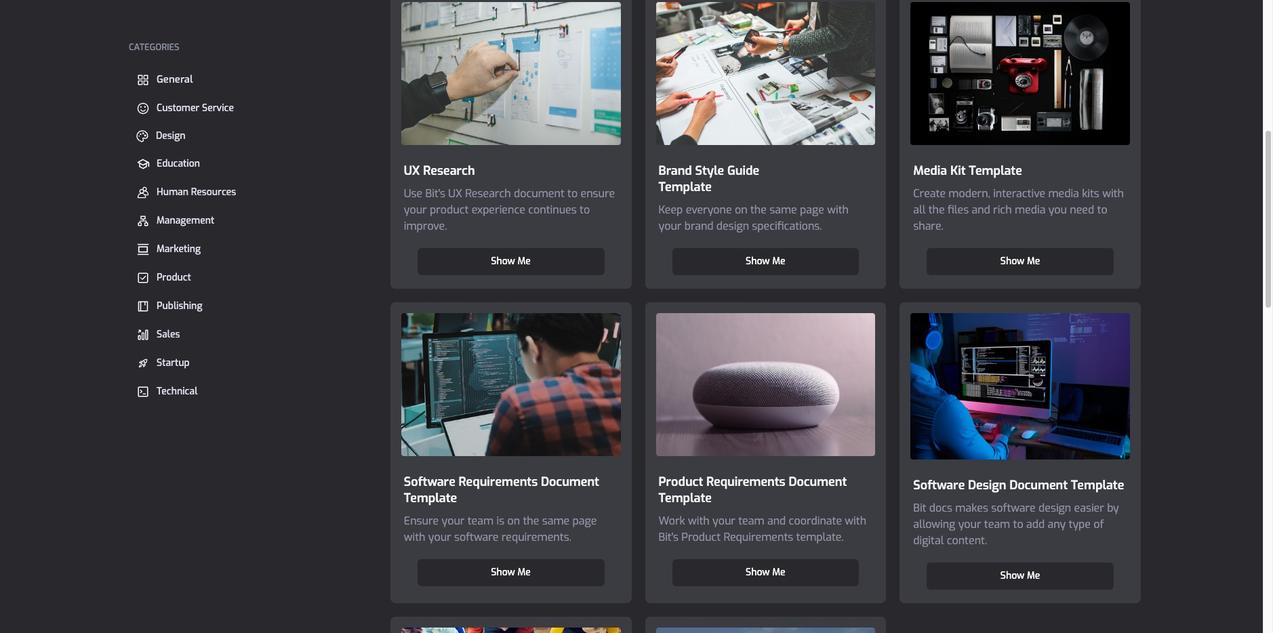 Task type: vqa. For each thing, say whether or not it's contained in the screenshot.
the Product to the bottom
yes



Task type: describe. For each thing, give the bounding box(es) containing it.
page inside keep everyone on the same page with your brand design specifications.
[[800, 203, 824, 217]]

bit's inside 'use bit's ux research document to ensure your product experience continues to improve.'
[[426, 187, 445, 201]]

me for software requirements document template
[[518, 566, 531, 579]]

service
[[202, 102, 234, 115]]

show me for software design document template
[[1001, 569, 1040, 582]]

startup
[[157, 357, 190, 370]]

to inside create modern, interactive media kits with all the files and rich media you need to share.
[[1097, 203, 1108, 217]]

human
[[157, 186, 189, 199]]

keep everyone on the same page with your brand design specifications.
[[659, 203, 849, 233]]

ensure
[[404, 514, 439, 528]]

media
[[914, 163, 947, 179]]

page inside ensure your team is on the same page with your software requirements.
[[573, 514, 597, 528]]

with inside keep everyone on the same page with your brand design specifications.
[[827, 203, 849, 217]]

work with your team and coordinate with bit's product requirements template.
[[659, 514, 867, 545]]

to down ensure
[[580, 203, 590, 217]]

software requirements document template by bit.ai image
[[390, 303, 632, 467]]

work
[[659, 514, 685, 528]]

continues
[[528, 203, 577, 217]]

use
[[404, 187, 423, 201]]

ux research
[[404, 163, 475, 179]]

software design document template
[[914, 477, 1124, 493]]

bit docs makes software design easier by allowing your team to add any type of digital content.
[[914, 501, 1119, 548]]

document for software design document template
[[1010, 477, 1068, 493]]

template for software design document template
[[1071, 477, 1124, 493]]

technical link
[[129, 380, 370, 403]]

the inside ensure your team is on the same page with your software requirements.
[[523, 514, 539, 528]]

customer
[[157, 102, 200, 115]]

kits
[[1082, 187, 1100, 201]]

software inside bit docs makes software design easier by allowing your team to add any type of digital content.
[[992, 501, 1036, 515]]

0 horizontal spatial media
[[1015, 203, 1046, 217]]

team inside bit docs makes software design easier by allowing your team to add any type of digital content.
[[984, 517, 1011, 531]]

0 vertical spatial ux
[[404, 163, 420, 179]]

your inside bit docs makes software design easier by allowing your team to add any type of digital content.
[[959, 517, 982, 531]]

need
[[1070, 203, 1095, 217]]

document for product requirements document template
[[789, 474, 847, 490]]

your down ensure
[[428, 530, 451, 545]]

sales link
[[129, 323, 370, 346]]

on inside keep everyone on the same page with your brand design specifications.
[[735, 203, 748, 217]]

me for product requirements document template
[[773, 566, 786, 579]]

all
[[914, 203, 926, 217]]

show for software requirements document template
[[491, 566, 515, 579]]

experience
[[472, 203, 525, 217]]

ensure
[[581, 187, 615, 201]]

0 vertical spatial media
[[1049, 187, 1079, 201]]

me for ux research
[[518, 255, 531, 268]]

type
[[1069, 517, 1091, 531]]

template for product requirements document template
[[659, 490, 712, 507]]

guide
[[728, 163, 760, 179]]

show me for software requirements document template
[[491, 566, 531, 579]]

allowing
[[914, 517, 956, 531]]

software for software requirements document template
[[404, 474, 456, 490]]

your inside work with your team and coordinate with bit's product requirements template.
[[713, 514, 736, 528]]

show for media kit template
[[1001, 255, 1025, 268]]

keep
[[659, 203, 683, 217]]

your inside 'use bit's ux research document to ensure your product experience continues to improve.'
[[404, 203, 427, 217]]

publishing
[[157, 300, 202, 313]]

product inside work with your team and coordinate with bit's product requirements template.
[[682, 530, 721, 545]]

on inside ensure your team is on the same page with your software requirements.
[[508, 514, 520, 528]]

the inside keep everyone on the same page with your brand design specifications.
[[751, 203, 767, 217]]

by
[[1107, 501, 1119, 515]]

template up the interactive
[[969, 163, 1022, 179]]

coordinate
[[789, 514, 842, 528]]

product for product requirements document template
[[659, 474, 703, 490]]

product for product
[[157, 271, 191, 284]]

share.
[[914, 219, 944, 233]]

show for brand style guide
[[746, 255, 770, 268]]

template for software requirements document template
[[404, 490, 457, 507]]

content.
[[947, 533, 987, 548]]

ux research template by bit.ai image
[[390, 0, 632, 156]]

of
[[1094, 517, 1104, 531]]

brand
[[685, 219, 714, 233]]

template.
[[796, 530, 844, 545]]

customer service
[[157, 102, 234, 115]]

management link
[[129, 210, 370, 233]]

your inside keep everyone on the same page with your brand design specifications.
[[659, 219, 682, 233]]

research inside 'use bit's ux research document to ensure your product experience continues to improve.'
[[465, 187, 511, 201]]

product requirements document template
[[659, 474, 847, 507]]

technical
[[157, 385, 198, 398]]

customer service link
[[129, 97, 370, 120]]

human resources link
[[129, 181, 370, 204]]

categories
[[129, 41, 179, 53]]

with inside create modern, interactive media kits with all the files and rich media you need to share.
[[1103, 187, 1124, 201]]

with inside ensure your team is on the same page with your software requirements.
[[404, 530, 425, 545]]

human resources
[[157, 186, 236, 199]]

digital
[[914, 533, 944, 548]]

show for ux research
[[491, 255, 515, 268]]

files
[[948, 203, 969, 217]]

management
[[157, 214, 214, 227]]

easier
[[1074, 501, 1104, 515]]

marketing link
[[129, 238, 370, 261]]

education link
[[129, 153, 370, 176]]



Task type: locate. For each thing, give the bounding box(es) containing it.
education
[[157, 157, 200, 170]]

any
[[1048, 517, 1066, 531]]

to
[[568, 187, 578, 201], [580, 203, 590, 217], [1097, 203, 1108, 217], [1013, 517, 1024, 531]]

show me down 'use bit's ux research document to ensure your product experience continues to improve.'
[[491, 255, 531, 268]]

0 horizontal spatial design
[[156, 130, 186, 142]]

on right everyone
[[735, 203, 748, 217]]

ux
[[404, 163, 420, 179], [448, 187, 462, 201]]

the inside create modern, interactive media kits with all the files and rich media you need to share.
[[929, 203, 945, 217]]

research up product
[[423, 163, 475, 179]]

document for software requirements document template
[[541, 474, 599, 490]]

and left coordinate
[[768, 514, 786, 528]]

0 vertical spatial same
[[770, 203, 797, 217]]

1 horizontal spatial page
[[800, 203, 824, 217]]

2 horizontal spatial team
[[984, 517, 1011, 531]]

research
[[423, 163, 475, 179], [465, 187, 511, 201]]

1 vertical spatial media
[[1015, 203, 1046, 217]]

me for media kit template
[[1027, 255, 1040, 268]]

the up specifications.
[[751, 203, 767, 217]]

2 horizontal spatial the
[[929, 203, 945, 217]]

media kit template
[[914, 163, 1022, 179]]

0 horizontal spatial software
[[404, 474, 456, 490]]

document
[[541, 474, 599, 490], [789, 474, 847, 490], [1010, 477, 1068, 493]]

1 horizontal spatial same
[[770, 203, 797, 217]]

show me down work with your team and coordinate with bit's product requirements template. on the right bottom of page
[[746, 566, 786, 579]]

0 horizontal spatial on
[[508, 514, 520, 528]]

show me for product requirements document template
[[746, 566, 786, 579]]

brand style guide template by bit.ai image
[[645, 0, 886, 156]]

me
[[518, 255, 531, 268], [773, 255, 786, 268], [1027, 255, 1040, 268], [518, 566, 531, 579], [773, 566, 786, 579], [1027, 569, 1040, 582]]

0 vertical spatial page
[[800, 203, 824, 217]]

brand style guide template
[[659, 163, 760, 195]]

me down create modern, interactive media kits with all the files and rich media you need to share.
[[1027, 255, 1040, 268]]

kit
[[951, 163, 966, 179]]

is
[[497, 514, 505, 528]]

0 horizontal spatial bit's
[[426, 187, 445, 201]]

1 horizontal spatial team
[[739, 514, 765, 528]]

product down work
[[682, 530, 721, 545]]

document up requirements.
[[541, 474, 599, 490]]

1 vertical spatial software
[[454, 530, 499, 545]]

your down 'use'
[[404, 203, 427, 217]]

show me
[[491, 255, 531, 268], [746, 255, 786, 268], [1001, 255, 1040, 268], [491, 566, 531, 579], [746, 566, 786, 579], [1001, 569, 1040, 582]]

1 horizontal spatial document
[[789, 474, 847, 490]]

makes
[[956, 501, 989, 515]]

requirements down the product requirements document template
[[724, 530, 794, 545]]

0 horizontal spatial software
[[454, 530, 499, 545]]

0 horizontal spatial same
[[542, 514, 570, 528]]

brand
[[659, 163, 692, 179]]

show down bit docs makes software design easier by allowing your team to add any type of digital content.
[[1001, 569, 1025, 582]]

requirements.
[[502, 530, 572, 545]]

team inside ensure your team is on the same page with your software requirements.
[[468, 514, 494, 528]]

template
[[969, 163, 1022, 179], [659, 179, 712, 195], [1071, 477, 1124, 493], [404, 490, 457, 507], [659, 490, 712, 507]]

show for product requirements document template
[[746, 566, 770, 579]]

0 vertical spatial design
[[717, 219, 749, 233]]

your
[[404, 203, 427, 217], [659, 219, 682, 233], [442, 514, 465, 528], [713, 514, 736, 528], [959, 517, 982, 531], [428, 530, 451, 545]]

software down is
[[454, 530, 499, 545]]

1 horizontal spatial design
[[968, 477, 1007, 493]]

ux up 'use'
[[404, 163, 420, 179]]

1 vertical spatial design
[[1039, 501, 1071, 515]]

show down experience
[[491, 255, 515, 268]]

design link
[[129, 125, 370, 147]]

rich
[[993, 203, 1012, 217]]

template up ensure
[[404, 490, 457, 507]]

me for brand style guide
[[773, 255, 786, 268]]

template inside the product requirements document template
[[659, 490, 712, 507]]

me down 'use bit's ux research document to ensure your product experience continues to improve.'
[[518, 255, 531, 268]]

1 vertical spatial product
[[659, 474, 703, 490]]

product up work
[[659, 474, 703, 490]]

show down keep everyone on the same page with your brand design specifications.
[[746, 255, 770, 268]]

media down the interactive
[[1015, 203, 1046, 217]]

1 horizontal spatial software
[[992, 501, 1036, 515]]

0 horizontal spatial design
[[717, 219, 749, 233]]

on right is
[[508, 514, 520, 528]]

product requirements documenttemplate by bit.ai image
[[645, 303, 886, 467]]

1 horizontal spatial on
[[735, 203, 748, 217]]

sales
[[157, 328, 180, 341]]

template up work
[[659, 490, 712, 507]]

1 horizontal spatial the
[[751, 203, 767, 217]]

software down software design document template in the bottom of the page
[[992, 501, 1036, 515]]

1 horizontal spatial software
[[914, 477, 965, 493]]

and down modern,
[[972, 203, 990, 217]]

software for software design document template
[[914, 477, 965, 493]]

1 vertical spatial research
[[465, 187, 511, 201]]

to inside bit docs makes software design easier by allowing your team to add any type of digital content.
[[1013, 517, 1024, 531]]

you
[[1049, 203, 1067, 217]]

show
[[491, 255, 515, 268], [746, 255, 770, 268], [1001, 255, 1025, 268], [491, 566, 515, 579], [746, 566, 770, 579], [1001, 569, 1025, 582]]

modern,
[[949, 187, 991, 201]]

1 horizontal spatial media
[[1049, 187, 1079, 201]]

team down the product requirements document template
[[739, 514, 765, 528]]

requirements for product
[[707, 474, 786, 490]]

and
[[972, 203, 990, 217], [768, 514, 786, 528]]

0 vertical spatial research
[[423, 163, 475, 179]]

1 vertical spatial same
[[542, 514, 570, 528]]

and inside create modern, interactive media kits with all the files and rich media you need to share.
[[972, 203, 990, 217]]

software inside software requirements document template
[[404, 474, 456, 490]]

team down the makes
[[984, 517, 1011, 531]]

template inside brand style guide template
[[659, 179, 712, 195]]

1 vertical spatial and
[[768, 514, 786, 528]]

docs
[[929, 501, 953, 515]]

same up specifications.
[[770, 203, 797, 217]]

product down marketing
[[157, 271, 191, 284]]

0 vertical spatial software
[[992, 501, 1036, 515]]

0 horizontal spatial team
[[468, 514, 494, 528]]

design up any
[[1039, 501, 1071, 515]]

design up the makes
[[968, 477, 1007, 493]]

show down work with your team and coordinate with bit's product requirements template. on the right bottom of page
[[746, 566, 770, 579]]

document up the add
[[1010, 477, 1068, 493]]

me for software design document template
[[1027, 569, 1040, 582]]

specifications.
[[752, 219, 822, 233]]

me down the add
[[1027, 569, 1040, 582]]

ux inside 'use bit's ux research document to ensure your product experience continues to improve.'
[[448, 187, 462, 201]]

your down the makes
[[959, 517, 982, 531]]

bit's
[[426, 187, 445, 201], [659, 530, 679, 545]]

the right all
[[929, 203, 945, 217]]

style
[[695, 163, 724, 179]]

software
[[992, 501, 1036, 515], [454, 530, 499, 545]]

design down customer
[[156, 130, 186, 142]]

media
[[1049, 187, 1079, 201], [1015, 203, 1046, 217]]

product inside the product requirements document template
[[659, 474, 703, 490]]

requirements for software
[[459, 474, 538, 490]]

bit
[[914, 501, 927, 515]]

1 vertical spatial page
[[573, 514, 597, 528]]

design
[[717, 219, 749, 233], [1039, 501, 1071, 515]]

software up docs
[[914, 477, 965, 493]]

bit's down work
[[659, 530, 679, 545]]

software inside ensure your team is on the same page with your software requirements.
[[454, 530, 499, 545]]

design
[[156, 130, 186, 142], [968, 477, 1007, 493]]

template for brand style guide template
[[659, 179, 712, 195]]

general link
[[129, 68, 370, 92]]

to left the add
[[1013, 517, 1024, 531]]

1 horizontal spatial ux
[[448, 187, 462, 201]]

1 horizontal spatial and
[[972, 203, 990, 217]]

design down everyone
[[717, 219, 749, 233]]

team left is
[[468, 514, 494, 528]]

team inside work with your team and coordinate with bit's product requirements template.
[[739, 514, 765, 528]]

interactive
[[993, 187, 1046, 201]]

improve.
[[404, 219, 447, 233]]

show me for brand style guide
[[746, 255, 786, 268]]

resources
[[191, 186, 236, 199]]

page
[[800, 203, 824, 217], [573, 514, 597, 528]]

marketing
[[157, 243, 201, 256]]

1 vertical spatial ux
[[448, 187, 462, 201]]

0 horizontal spatial page
[[573, 514, 597, 528]]

show for software design document template
[[1001, 569, 1025, 582]]

0 horizontal spatial the
[[523, 514, 539, 528]]

your down the product requirements document template
[[713, 514, 736, 528]]

1 vertical spatial on
[[508, 514, 520, 528]]

template inside software requirements document template
[[404, 490, 457, 507]]

startup link
[[129, 352, 370, 375]]

product link
[[129, 266, 370, 290]]

1 vertical spatial design
[[968, 477, 1007, 493]]

requirements inside the product requirements document template
[[707, 474, 786, 490]]

media up you
[[1049, 187, 1079, 201]]

document up coordinate
[[789, 474, 847, 490]]

show me for media kit template
[[1001, 255, 1040, 268]]

me down specifications.
[[773, 255, 786, 268]]

design inside design link
[[156, 130, 186, 142]]

template up easier
[[1071, 477, 1124, 493]]

0 horizontal spatial ux
[[404, 163, 420, 179]]

0 vertical spatial on
[[735, 203, 748, 217]]

software requirements document template
[[404, 474, 599, 507]]

with
[[1103, 187, 1124, 201], [827, 203, 849, 217], [688, 514, 710, 528], [845, 514, 867, 528], [404, 530, 425, 545]]

the
[[751, 203, 767, 217], [929, 203, 945, 217], [523, 514, 539, 528]]

show me down create modern, interactive media kits with all the files and rich media you need to share.
[[1001, 255, 1040, 268]]

on
[[735, 203, 748, 217], [508, 514, 520, 528]]

show down ensure your team is on the same page with your software requirements.
[[491, 566, 515, 579]]

document inside the product requirements document template
[[789, 474, 847, 490]]

requirements up is
[[459, 474, 538, 490]]

1 vertical spatial bit's
[[659, 530, 679, 545]]

show me down requirements.
[[491, 566, 531, 579]]

show down create modern, interactive media kits with all the files and rich media you need to share.
[[1001, 255, 1025, 268]]

same inside keep everyone on the same page with your brand design specifications.
[[770, 203, 797, 217]]

2 vertical spatial product
[[682, 530, 721, 545]]

to left ensure
[[568, 187, 578, 201]]

research up experience
[[465, 187, 511, 201]]

show me down bit docs makes software design easier by allowing your team to add any type of digital content.
[[1001, 569, 1040, 582]]

your right ensure
[[442, 514, 465, 528]]

0 vertical spatial bit's
[[426, 187, 445, 201]]

ux up product
[[448, 187, 462, 201]]

requirements inside software requirements document template
[[459, 474, 538, 490]]

the up requirements.
[[523, 514, 539, 528]]

media kit template bit.ai image
[[900, 0, 1141, 156]]

same up requirements.
[[542, 514, 570, 528]]

add
[[1027, 517, 1045, 531]]

create
[[914, 187, 946, 201]]

me down work with your team and coordinate with bit's product requirements template. on the right bottom of page
[[773, 566, 786, 579]]

document inside software requirements document template
[[541, 474, 599, 490]]

bit's up product
[[426, 187, 445, 201]]

team
[[468, 514, 494, 528], [739, 514, 765, 528], [984, 517, 1011, 531]]

create modern, interactive media kits with all the files and rich media you need to share.
[[914, 187, 1124, 233]]

1 horizontal spatial bit's
[[659, 530, 679, 545]]

software up ensure
[[404, 474, 456, 490]]

me down requirements.
[[518, 566, 531, 579]]

your down keep
[[659, 219, 682, 233]]

ensure your team is on the same page with your software requirements.
[[404, 514, 597, 545]]

show me for ux research
[[491, 255, 531, 268]]

publishing link
[[129, 295, 370, 318]]

use bit's ux research document to ensure your product experience continues to improve.
[[404, 187, 615, 233]]

2 horizontal spatial document
[[1010, 477, 1068, 493]]

design inside bit docs makes software design easier by allowing your team to add any type of digital content.
[[1039, 501, 1071, 515]]

requirements
[[459, 474, 538, 490], [707, 474, 786, 490], [724, 530, 794, 545]]

requirements up work with your team and coordinate with bit's product requirements template. on the right bottom of page
[[707, 474, 786, 490]]

design inside keep everyone on the same page with your brand design specifications.
[[717, 219, 749, 233]]

product
[[430, 203, 469, 217]]

document
[[514, 187, 565, 201]]

0 vertical spatial product
[[157, 271, 191, 284]]

1 horizontal spatial design
[[1039, 501, 1071, 515]]

software
[[404, 474, 456, 490], [914, 477, 965, 493]]

everyone
[[686, 203, 732, 217]]

software design document template by bit.ai image
[[900, 303, 1141, 470]]

requirements inside work with your team and coordinate with bit's product requirements template.
[[724, 530, 794, 545]]

show me down specifications.
[[746, 255, 786, 268]]

product
[[157, 271, 191, 284], [659, 474, 703, 490], [682, 530, 721, 545]]

0 vertical spatial and
[[972, 203, 990, 217]]

0 vertical spatial design
[[156, 130, 186, 142]]

and inside work with your team and coordinate with bit's product requirements template.
[[768, 514, 786, 528]]

bit's inside work with your team and coordinate with bit's product requirements template.
[[659, 530, 679, 545]]

same inside ensure your team is on the same page with your software requirements.
[[542, 514, 570, 528]]

to down kits
[[1097, 203, 1108, 217]]

0 horizontal spatial document
[[541, 474, 599, 490]]

template up keep
[[659, 179, 712, 195]]

general
[[157, 73, 193, 86]]

0 horizontal spatial and
[[768, 514, 786, 528]]



